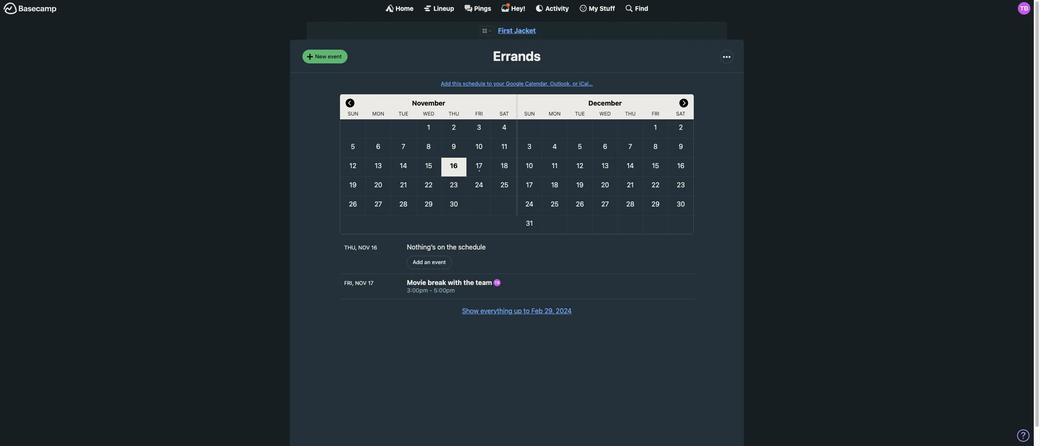 Task type: describe. For each thing, give the bounding box(es) containing it.
0 vertical spatial the
[[447, 243, 457, 251]]

new
[[315, 53, 326, 60]]

this
[[452, 80, 461, 87]]

new event
[[315, 53, 342, 60]]

17
[[368, 280, 374, 286]]

1 horizontal spatial the
[[464, 279, 474, 286]]

5:00pm
[[434, 287, 455, 294]]

-
[[430, 287, 432, 294]]

show        everything      up to        feb 29, 2024 button
[[462, 306, 572, 316]]

errands
[[493, 48, 541, 64]]

29,
[[545, 307, 554, 315]]

lineup
[[434, 4, 454, 12]]

2024
[[556, 307, 572, 315]]

your
[[493, 80, 504, 87]]

new event link
[[303, 50, 348, 63]]

movie break with the team
[[407, 279, 494, 286]]

outlook,
[[550, 80, 571, 87]]

calendar,
[[525, 80, 549, 87]]

sun for november
[[348, 111, 358, 117]]

with
[[448, 279, 462, 286]]

movie
[[407, 279, 426, 286]]

to for up
[[524, 307, 530, 315]]

my stuff
[[589, 4, 615, 12]]

everything
[[481, 307, 512, 315]]

add this schedule to your google calendar, outlook, or ical…
[[441, 80, 593, 87]]

up
[[514, 307, 522, 315]]

switch accounts image
[[3, 2, 57, 15]]

1 vertical spatial schedule
[[458, 243, 486, 251]]

hey! button
[[501, 3, 526, 13]]

show
[[462, 307, 479, 315]]

first
[[498, 27, 513, 34]]

sat for december
[[676, 111, 686, 117]]

or
[[573, 80, 578, 87]]

add an event link
[[407, 256, 452, 269]]

jacket
[[514, 27, 536, 34]]

team
[[476, 279, 492, 286]]

•
[[478, 167, 480, 174]]

ical…
[[579, 80, 593, 87]]

sat for november
[[500, 111, 509, 117]]

google
[[506, 80, 524, 87]]

thu for november
[[449, 111, 459, 117]]

fri for december
[[652, 111, 659, 117]]

lineup link
[[424, 4, 454, 13]]

3:00pm
[[407, 287, 428, 294]]

tyler black image
[[1018, 2, 1031, 15]]

thu for december
[[625, 111, 636, 117]]

show        everything      up to        feb 29, 2024
[[462, 307, 572, 315]]

0 horizontal spatial event
[[328, 53, 342, 60]]

my stuff button
[[579, 4, 615, 13]]

tue for november
[[399, 111, 408, 117]]

fri, nov 17
[[344, 280, 374, 286]]

first jacket link
[[498, 27, 536, 34]]

thu,
[[344, 245, 357, 251]]



Task type: locate. For each thing, give the bounding box(es) containing it.
event right "new"
[[328, 53, 342, 60]]

mon
[[372, 111, 384, 117], [549, 111, 561, 117]]

tyler black image
[[494, 279, 501, 286]]

1 vertical spatial to
[[524, 307, 530, 315]]

1 mon from the left
[[372, 111, 384, 117]]

mon for november
[[372, 111, 384, 117]]

1 horizontal spatial add
[[441, 80, 451, 87]]

nov left 17
[[355, 280, 367, 286]]

schedule
[[463, 80, 486, 87], [458, 243, 486, 251]]

stuff
[[600, 4, 615, 12]]

an
[[424, 259, 431, 266]]

nothing's on the schedule
[[407, 243, 486, 251]]

1 tue from the left
[[399, 111, 408, 117]]

0 vertical spatial schedule
[[463, 80, 486, 87]]

1 sun from the left
[[348, 111, 358, 117]]

1 vertical spatial the
[[464, 279, 474, 286]]

2 thu from the left
[[625, 111, 636, 117]]

nov for fri,
[[355, 280, 367, 286]]

mon for december
[[549, 111, 561, 117]]

add
[[441, 80, 451, 87], [413, 259, 423, 266]]

1 horizontal spatial event
[[432, 259, 446, 266]]

1 horizontal spatial fri
[[652, 111, 659, 117]]

hey!
[[511, 4, 526, 12]]

thu, nov 16
[[344, 245, 377, 251]]

add an event
[[413, 259, 446, 266]]

0 horizontal spatial sun
[[348, 111, 358, 117]]

to right up
[[524, 307, 530, 315]]

add left this
[[441, 80, 451, 87]]

1 sat from the left
[[500, 111, 509, 117]]

fri
[[475, 111, 483, 117], [652, 111, 659, 117]]

2 sat from the left
[[676, 111, 686, 117]]

november
[[412, 99, 445, 107]]

1 thu from the left
[[449, 111, 459, 117]]

thu
[[449, 111, 459, 117], [625, 111, 636, 117]]

sun for december
[[524, 111, 535, 117]]

0 vertical spatial nov
[[358, 245, 370, 251]]

schedule right on
[[458, 243, 486, 251]]

pings
[[474, 4, 491, 12]]

pings button
[[464, 4, 491, 13]]

wed down december at the top right
[[600, 111, 611, 117]]

main element
[[0, 0, 1034, 16]]

to left your
[[487, 80, 492, 87]]

1 wed from the left
[[423, 111, 435, 117]]

nov
[[358, 245, 370, 251], [355, 280, 367, 286]]

wed for december
[[600, 111, 611, 117]]

0 vertical spatial add
[[441, 80, 451, 87]]

activity link
[[536, 4, 569, 13]]

2 mon from the left
[[549, 111, 561, 117]]

0 horizontal spatial fri
[[475, 111, 483, 117]]

december
[[589, 99, 622, 107]]

tue
[[399, 111, 408, 117], [575, 111, 585, 117]]

activity
[[546, 4, 569, 12]]

0 vertical spatial to
[[487, 80, 492, 87]]

find button
[[625, 4, 648, 13]]

nothing's
[[407, 243, 436, 251]]

2 wed from the left
[[600, 111, 611, 117]]

wed for november
[[423, 111, 435, 117]]

1 fri from the left
[[475, 111, 483, 117]]

1 horizontal spatial to
[[524, 307, 530, 315]]

0 horizontal spatial thu
[[449, 111, 459, 117]]

0 horizontal spatial tue
[[399, 111, 408, 117]]

2 tue from the left
[[575, 111, 585, 117]]

schedule right this
[[463, 80, 486, 87]]

sun
[[348, 111, 358, 117], [524, 111, 535, 117]]

0 horizontal spatial the
[[447, 243, 457, 251]]

the right on
[[447, 243, 457, 251]]

fri for november
[[475, 111, 483, 117]]

fri,
[[344, 280, 354, 286]]

wed
[[423, 111, 435, 117], [600, 111, 611, 117]]

0 horizontal spatial wed
[[423, 111, 435, 117]]

the
[[447, 243, 457, 251], [464, 279, 474, 286]]

3:00pm     -     5:00pm
[[407, 287, 455, 294]]

to for schedule
[[487, 80, 492, 87]]

event right an
[[432, 259, 446, 266]]

to
[[487, 80, 492, 87], [524, 307, 530, 315]]

1 horizontal spatial sat
[[676, 111, 686, 117]]

first jacket
[[498, 27, 536, 34]]

wed down november
[[423, 111, 435, 117]]

home
[[396, 4, 414, 12]]

find
[[635, 4, 648, 12]]

1 horizontal spatial tue
[[575, 111, 585, 117]]

1 horizontal spatial mon
[[549, 111, 561, 117]]

my
[[589, 4, 598, 12]]

0 horizontal spatial mon
[[372, 111, 384, 117]]

0 vertical spatial event
[[328, 53, 342, 60]]

tue for december
[[575, 111, 585, 117]]

1 horizontal spatial sun
[[524, 111, 535, 117]]

2 fri from the left
[[652, 111, 659, 117]]

1 horizontal spatial wed
[[600, 111, 611, 117]]

0 horizontal spatial to
[[487, 80, 492, 87]]

0 horizontal spatial add
[[413, 259, 423, 266]]

1 vertical spatial nov
[[355, 280, 367, 286]]

on
[[438, 243, 445, 251]]

add for add this schedule to your google calendar, outlook, or ical…
[[441, 80, 451, 87]]

feb
[[532, 307, 543, 315]]

1 horizontal spatial thu
[[625, 111, 636, 117]]

event
[[328, 53, 342, 60], [432, 259, 446, 266]]

1 vertical spatial add
[[413, 259, 423, 266]]

16
[[371, 245, 377, 251]]

the right with at the left of the page
[[464, 279, 474, 286]]

add left an
[[413, 259, 423, 266]]

nov left 16
[[358, 245, 370, 251]]

sat
[[500, 111, 509, 117], [676, 111, 686, 117]]

break
[[428, 279, 446, 286]]

home link
[[386, 4, 414, 13]]

nov for thu,
[[358, 245, 370, 251]]

add for add an event
[[413, 259, 423, 266]]

2 sun from the left
[[524, 111, 535, 117]]

1 vertical spatial event
[[432, 259, 446, 266]]

to inside show        everything      up to        feb 29, 2024 button
[[524, 307, 530, 315]]

add this schedule to your google calendar, outlook, or ical… link
[[441, 80, 593, 87]]

0 horizontal spatial sat
[[500, 111, 509, 117]]



Task type: vqa. For each thing, say whether or not it's contained in the screenshot.
the left Thu
yes



